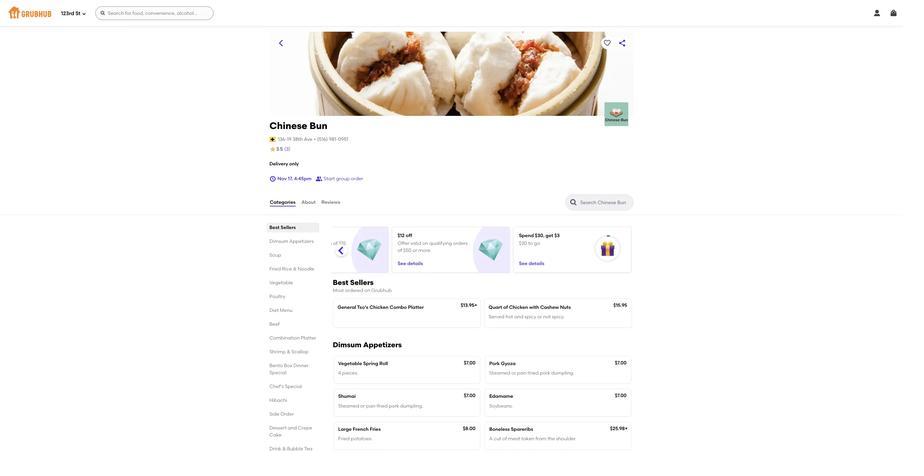 Task type: vqa. For each thing, say whether or not it's contained in the screenshot.
left the steamed or pan-fried pork dumpling.
yes



Task type: locate. For each thing, give the bounding box(es) containing it.
1 horizontal spatial svg image
[[270, 176, 276, 182]]

star icon image
[[270, 146, 276, 153]]

0 horizontal spatial pan-
[[366, 404, 377, 409]]

spend
[[519, 233, 534, 239]]

1 see from the left
[[398, 261, 406, 267]]

0 horizontal spatial dimsum
[[270, 239, 288, 245]]

soup
[[270, 253, 281, 258]]

general
[[338, 305, 356, 311]]

0 horizontal spatial dumpling.
[[400, 404, 423, 409]]

sellers inside best sellers tab
[[281, 225, 296, 231]]

1 horizontal spatial orders
[[453, 241, 468, 247]]

0 horizontal spatial sellers
[[281, 225, 296, 231]]

general tso's chicken combo platter
[[338, 305, 424, 311]]

0 horizontal spatial promo image
[[357, 238, 382, 263]]

best inside best sellers tab
[[270, 225, 280, 231]]

1 vertical spatial best
[[333, 279, 349, 287]]

0 horizontal spatial and
[[288, 426, 297, 431]]

sellers inside best sellers most ordered on grubhub
[[350, 279, 374, 287]]

details down go
[[529, 261, 545, 267]]

steamed or pan-fried pork dumpling. for pork gyoza
[[489, 371, 574, 376]]

0 horizontal spatial fried
[[270, 266, 281, 272]]

order
[[351, 176, 363, 182]]

side order
[[270, 412, 294, 418]]

details down $50
[[407, 261, 423, 267]]

reward icon image
[[600, 241, 615, 256]]

offer inside $7 off offer valid on first orders of $15 or more.
[[276, 241, 288, 247]]

0 vertical spatial steamed or pan-fried pork dumpling.
[[489, 371, 574, 376]]

fries
[[370, 427, 381, 433]]

1 horizontal spatial details
[[529, 261, 545, 267]]

edamame
[[489, 394, 513, 400]]

see details button for $30 to go
[[519, 258, 545, 270]]

of left $15
[[333, 241, 338, 247]]

1 horizontal spatial dimsum appetizers
[[333, 341, 402, 349]]

1 orders from the left
[[318, 241, 332, 247]]

more. inside $12 off offer valid on qualifying orders of $50 or more.
[[418, 248, 432, 254]]

2 see details from the left
[[519, 261, 545, 267]]

2 horizontal spatial svg image
[[890, 9, 898, 17]]

and left crepe
[[288, 426, 297, 431]]

valid for $12 off
[[410, 241, 421, 247]]

vegetable
[[270, 280, 293, 286], [338, 361, 362, 367]]

0 horizontal spatial steamed or pan-fried pork dumpling.
[[338, 404, 423, 409]]

dumpling. for pork gyoza
[[551, 371, 574, 376]]

0 vertical spatial appetizers
[[289, 239, 314, 245]]

scallop
[[292, 349, 309, 355]]

cake
[[270, 433, 282, 438]]

0 horizontal spatial chicken
[[370, 305, 389, 311]]

0 vertical spatial dimsum appetizers
[[270, 239, 314, 245]]

dimsum appetizers up spring
[[333, 341, 402, 349]]

2 promo image from the left
[[479, 238, 503, 263]]

and
[[514, 315, 524, 320], [288, 426, 297, 431]]

see details button
[[398, 258, 423, 270], [519, 258, 545, 270]]

0 horizontal spatial best
[[270, 225, 280, 231]]

steamed for shumai
[[338, 404, 359, 409]]

2 off from the left
[[406, 233, 412, 239]]

1 vertical spatial dimsum
[[333, 341, 362, 349]]

0 horizontal spatial more.
[[282, 248, 295, 254]]

0 vertical spatial pork
[[540, 371, 550, 376]]

offer inside $12 off offer valid on qualifying orders of $50 or more.
[[398, 241, 409, 247]]

0 vertical spatial best
[[270, 225, 280, 231]]

136-19 38th ave button
[[278, 136, 313, 143]]

0 horizontal spatial pork
[[389, 404, 399, 409]]

fried for fried rice & noodle
[[270, 266, 281, 272]]

vegetable inside tab
[[270, 280, 293, 286]]

pork
[[540, 371, 550, 376], [389, 404, 399, 409]]

orders right the qualifying
[[453, 241, 468, 247]]

main navigation navigation
[[0, 0, 903, 26]]

steamed or pan-fried pork dumpling. for shumai
[[338, 404, 423, 409]]

0 vertical spatial fried
[[528, 371, 539, 376]]

fried for fried potatoes.
[[338, 437, 350, 442]]

17,
[[288, 176, 293, 182]]

on right ordered at the bottom of the page
[[364, 288, 370, 294]]

best for best sellers
[[270, 225, 280, 231]]

dumpling.
[[551, 371, 574, 376], [400, 404, 423, 409]]

+
[[475, 303, 477, 309], [625, 426, 628, 432]]

1 valid from the left
[[289, 241, 300, 247]]

soybeans.
[[489, 404, 513, 409]]

1 vertical spatial dimsum appetizers
[[333, 341, 402, 349]]

or up french
[[360, 404, 365, 409]]

0 horizontal spatial +
[[475, 303, 477, 309]]

poultry tab
[[270, 293, 317, 301]]

2 horizontal spatial on
[[423, 241, 428, 247]]

on for $12
[[423, 241, 428, 247]]

see details
[[398, 261, 423, 267], [519, 261, 545, 267]]

steamed for pork gyoza
[[489, 371, 510, 376]]

chinese bun logo image
[[605, 103, 628, 126]]

1 vertical spatial &
[[287, 349, 290, 355]]

of inside $12 off offer valid on qualifying orders of $50 or more.
[[398, 248, 402, 254]]

side order tab
[[270, 411, 317, 418]]

see details down $50
[[398, 261, 423, 267]]

tab
[[270, 446, 317, 452]]

1 vertical spatial svg image
[[270, 176, 276, 182]]

steamed or pan-fried pork dumpling. down gyoza at the right bottom of page
[[489, 371, 574, 376]]

on inside $7 off offer valid on first orders of $15 or more.
[[301, 241, 307, 247]]

vegetable up "poultry"
[[270, 280, 293, 286]]

steamed down 'pork gyoza'
[[489, 371, 510, 376]]

1 promo image from the left
[[357, 238, 382, 263]]

$30
[[519, 241, 527, 247]]

taken
[[522, 437, 535, 442]]

1 vertical spatial steamed
[[338, 404, 359, 409]]

1 horizontal spatial see
[[519, 261, 528, 267]]

0 vertical spatial svg image
[[82, 12, 86, 16]]

0 horizontal spatial vegetable
[[270, 280, 293, 286]]

grubhub
[[371, 288, 392, 294]]

more. inside $7 off offer valid on first orders of $15 or more.
[[282, 248, 295, 254]]

2 see from the left
[[519, 261, 528, 267]]

1 vertical spatial dumpling.
[[400, 404, 423, 409]]

more. down dimsum appetizers tab
[[282, 248, 295, 254]]

0 horizontal spatial see details
[[398, 261, 423, 267]]

1 horizontal spatial steamed
[[489, 371, 510, 376]]

1 horizontal spatial offer
[[398, 241, 409, 247]]

not
[[543, 315, 551, 320]]

on left first
[[301, 241, 307, 247]]

offer for $12
[[398, 241, 409, 247]]

1 chicken from the left
[[370, 305, 389, 311]]

0 vertical spatial sellers
[[281, 225, 296, 231]]

0 vertical spatial pan-
[[517, 371, 528, 376]]

1 horizontal spatial dimsum
[[333, 341, 362, 349]]

1 vertical spatial and
[[288, 426, 297, 431]]

1 horizontal spatial see details
[[519, 261, 545, 267]]

1 horizontal spatial chicken
[[509, 305, 528, 311]]

hot
[[506, 315, 513, 320]]

people icon image
[[316, 176, 322, 182]]

qualifying
[[429, 241, 452, 247]]

platter right combo
[[408, 305, 424, 311]]

off right the $7
[[282, 233, 289, 239]]

chicken
[[370, 305, 389, 311], [509, 305, 528, 311]]

1 horizontal spatial fried
[[528, 371, 539, 376]]

details for offer valid on qualifying orders of $50 or more.
[[407, 261, 423, 267]]

1 horizontal spatial &
[[293, 266, 297, 272]]

dimsum appetizers
[[270, 239, 314, 245], [333, 341, 402, 349]]

dessert and crepe cake
[[270, 426, 312, 438]]

svg image left nov
[[270, 176, 276, 182]]

1 horizontal spatial dumpling.
[[551, 371, 574, 376]]

noodle
[[298, 266, 314, 272]]

appetizers
[[289, 239, 314, 245], [363, 341, 402, 349]]

vegetable up the pieces. on the bottom left of page
[[338, 361, 362, 367]]

the
[[548, 437, 555, 442]]

orders right first
[[318, 241, 332, 247]]

2 details from the left
[[529, 261, 545, 267]]

appetizers up roll
[[363, 341, 402, 349]]

0 horizontal spatial steamed
[[338, 404, 359, 409]]

valid
[[289, 241, 300, 247], [410, 241, 421, 247]]

0 vertical spatial dumpling.
[[551, 371, 574, 376]]

$12
[[398, 233, 405, 239]]

sellers up the $7
[[281, 225, 296, 231]]

on left the qualifying
[[423, 241, 428, 247]]

valid inside $7 off offer valid on first orders of $15 or more.
[[289, 241, 300, 247]]

reviews button
[[321, 191, 341, 215]]

off for $12 off
[[406, 233, 412, 239]]

see details down to
[[519, 261, 545, 267]]

0 horizontal spatial dimsum appetizers
[[270, 239, 314, 245]]

off inside $12 off offer valid on qualifying orders of $50 or more.
[[406, 233, 412, 239]]

fried
[[528, 371, 539, 376], [377, 404, 388, 409]]

appetizers up the soup tab
[[289, 239, 314, 245]]

see details button down $50
[[398, 258, 423, 270]]

delivery only
[[270, 161, 299, 167]]

2 chicken from the left
[[509, 305, 528, 311]]

$7.00 for pork gyoza
[[615, 361, 627, 366]]

0 vertical spatial vegetable
[[270, 280, 293, 286]]

1 horizontal spatial off
[[406, 233, 412, 239]]

1 horizontal spatial valid
[[410, 241, 421, 247]]

1 horizontal spatial platter
[[408, 305, 424, 311]]

best inside best sellers most ordered on grubhub
[[333, 279, 349, 287]]

diet
[[270, 308, 279, 314]]

1 vertical spatial fried
[[338, 437, 350, 442]]

fried for shumai
[[377, 404, 388, 409]]

with
[[529, 305, 539, 311]]

1 vertical spatial pork
[[389, 404, 399, 409]]

0 horizontal spatial details
[[407, 261, 423, 267]]

subscription pass image
[[270, 137, 276, 142]]

see for $30 to go
[[519, 261, 528, 267]]

2 offer from the left
[[398, 241, 409, 247]]

vegetable tab
[[270, 280, 317, 287]]

box
[[284, 363, 292, 369]]

svg image right st
[[82, 12, 86, 16]]

1 details from the left
[[407, 261, 423, 267]]

0 vertical spatial platter
[[408, 305, 424, 311]]

offer up $50
[[398, 241, 409, 247]]

of left $50
[[398, 248, 402, 254]]

0 horizontal spatial fried
[[377, 404, 388, 409]]

0 vertical spatial dimsum
[[270, 239, 288, 245]]

platter up scallop
[[301, 336, 316, 341]]

1 off from the left
[[282, 233, 289, 239]]

1 horizontal spatial on
[[364, 288, 370, 294]]

dimsum appetizers up the soup tab
[[270, 239, 314, 245]]

1 vertical spatial steamed or pan-fried pork dumpling.
[[338, 404, 423, 409]]

hibachi tab
[[270, 397, 317, 404]]

$15
[[339, 241, 346, 247]]

& right rice
[[293, 266, 297, 272]]

best sellers tab
[[270, 224, 317, 231]]

0 horizontal spatial orders
[[318, 241, 332, 247]]

orders inside $12 off offer valid on qualifying orders of $50 or more.
[[453, 241, 468, 247]]

sellers for best sellers
[[281, 225, 296, 231]]

chicken for combo
[[370, 305, 389, 311]]

svg image inside nov 17, 4:45pm button
[[270, 176, 276, 182]]

of right "quart"
[[503, 305, 508, 311]]

diet menu tab
[[270, 307, 317, 314]]

dimsum up soup at the bottom left
[[270, 239, 288, 245]]

special down bento
[[270, 370, 286, 376]]

0 horizontal spatial appetizers
[[289, 239, 314, 245]]

svg image
[[82, 12, 86, 16], [270, 176, 276, 182]]

dinner
[[294, 363, 309, 369]]

on inside best sellers most ordered on grubhub
[[364, 288, 370, 294]]

1 more. from the left
[[282, 248, 295, 254]]

chicken up served hot and spicy or not spicy.
[[509, 305, 528, 311]]

0 vertical spatial special
[[270, 370, 286, 376]]

see details button down to
[[519, 258, 545, 270]]

1 horizontal spatial see details button
[[519, 258, 545, 270]]

0 horizontal spatial see details button
[[398, 258, 423, 270]]

1 see details button from the left
[[398, 258, 423, 270]]

fried left rice
[[270, 266, 281, 272]]

sellers up ordered at the bottom of the page
[[350, 279, 374, 287]]

$25.98
[[610, 426, 625, 432]]

shrimp
[[270, 349, 286, 355]]

shrimp & scallop tab
[[270, 349, 317, 356]]

0 horizontal spatial offer
[[276, 241, 288, 247]]

2 orders from the left
[[453, 241, 468, 247]]

spicy
[[525, 315, 536, 320]]

0 vertical spatial &
[[293, 266, 297, 272]]

& right shrimp
[[287, 349, 290, 355]]

0 horizontal spatial svg image
[[100, 10, 105, 16]]

123rd st
[[61, 10, 80, 16]]

orders inside $7 off offer valid on first orders of $15 or more.
[[318, 241, 332, 247]]

0 vertical spatial +
[[475, 303, 477, 309]]

promo image right $15
[[357, 238, 382, 263]]

steamed or pan-fried pork dumpling. up fries
[[338, 404, 423, 409]]

1 see details from the left
[[398, 261, 423, 267]]

pork for shumai
[[389, 404, 399, 409]]

1 horizontal spatial pan-
[[517, 371, 528, 376]]

0 vertical spatial and
[[514, 315, 524, 320]]

1 horizontal spatial steamed or pan-fried pork dumpling.
[[489, 371, 574, 376]]

fried down large
[[338, 437, 350, 442]]

0 horizontal spatial see
[[398, 261, 406, 267]]

crepe
[[298, 426, 312, 431]]

or down the $7
[[276, 248, 281, 254]]

4 pieces.
[[338, 371, 358, 376]]

1 vertical spatial fried
[[377, 404, 388, 409]]

1 offer from the left
[[276, 241, 288, 247]]

1 horizontal spatial +
[[625, 426, 628, 432]]

promo image
[[357, 238, 382, 263], [479, 238, 503, 263]]

valid up $50
[[410, 241, 421, 247]]

nov
[[278, 176, 287, 182]]

on inside $12 off offer valid on qualifying orders of $50 or more.
[[423, 241, 428, 247]]

1 horizontal spatial pork
[[540, 371, 550, 376]]

2 more. from the left
[[418, 248, 432, 254]]

of right cut
[[503, 437, 507, 442]]

steamed down shumai
[[338, 404, 359, 409]]

promo image left $30
[[479, 238, 503, 263]]

0 horizontal spatial off
[[282, 233, 289, 239]]

off inside $7 off offer valid on first orders of $15 or more.
[[282, 233, 289, 239]]

or right $50
[[413, 248, 417, 254]]

0 horizontal spatial &
[[287, 349, 290, 355]]

large french fries
[[338, 427, 381, 433]]

0 vertical spatial fried
[[270, 266, 281, 272]]

1 horizontal spatial svg image
[[873, 9, 881, 17]]

dimsum up "vegetable spring roll"
[[333, 341, 362, 349]]

bento box dinner special tab
[[270, 363, 317, 377]]

valid up the soup tab
[[289, 241, 300, 247]]

1 horizontal spatial more.
[[418, 248, 432, 254]]

chicken for with
[[509, 305, 528, 311]]

about button
[[301, 191, 316, 215]]

1 vertical spatial +
[[625, 426, 628, 432]]

cashew
[[540, 305, 559, 311]]

1 vertical spatial sellers
[[350, 279, 374, 287]]

most
[[333, 288, 344, 294]]

spring
[[363, 361, 378, 367]]

chicken right the tso's
[[370, 305, 389, 311]]

more. down the qualifying
[[418, 248, 432, 254]]

nov 17, 4:45pm
[[278, 176, 312, 182]]

pan- for shumai
[[366, 404, 377, 409]]

0 vertical spatial steamed
[[489, 371, 510, 376]]

1 horizontal spatial fried
[[338, 437, 350, 442]]

2 see details button from the left
[[519, 258, 545, 270]]

special up hibachi tab
[[285, 384, 302, 390]]

$50
[[403, 248, 411, 254]]

see details button for offer valid on qualifying orders of $50 or more.
[[398, 258, 423, 270]]

fried inside fried rice & noodle tab
[[270, 266, 281, 272]]

and right hot
[[514, 315, 524, 320]]

see down $30
[[519, 261, 528, 267]]

1 vertical spatial pan-
[[366, 404, 377, 409]]

valid inside $12 off offer valid on qualifying orders of $50 or more.
[[410, 241, 421, 247]]

share icon image
[[618, 39, 626, 47]]

0951
[[338, 137, 348, 142]]

1 horizontal spatial best
[[333, 279, 349, 287]]

offer down the $7
[[276, 241, 288, 247]]

1 horizontal spatial promo image
[[479, 238, 503, 263]]

2 valid from the left
[[410, 241, 421, 247]]

dessert
[[270, 426, 287, 431]]

best up most
[[333, 279, 349, 287]]

1 vertical spatial platter
[[301, 336, 316, 341]]

shrimp & scallop
[[270, 349, 309, 355]]

0 horizontal spatial svg image
[[82, 12, 86, 16]]

see down $50
[[398, 261, 406, 267]]

1 horizontal spatial vegetable
[[338, 361, 362, 367]]

pan- for pork gyoza
[[517, 371, 528, 376]]

1 vertical spatial vegetable
[[338, 361, 362, 367]]

best for best sellers most ordered on grubhub
[[333, 279, 349, 287]]

svg image
[[873, 9, 881, 17], [890, 9, 898, 17], [100, 10, 105, 16]]

0 horizontal spatial valid
[[289, 241, 300, 247]]

0 horizontal spatial on
[[301, 241, 307, 247]]

1 vertical spatial appetizers
[[363, 341, 402, 349]]

1 horizontal spatial sellers
[[350, 279, 374, 287]]

soup tab
[[270, 252, 317, 259]]

off right $12
[[406, 233, 412, 239]]

best up the $7
[[270, 225, 280, 231]]

$30,
[[535, 233, 545, 239]]

dimsum appetizers inside tab
[[270, 239, 314, 245]]

$7.00 for edamame
[[615, 393, 627, 399]]

steamed or pan-fried pork dumpling.
[[489, 371, 574, 376], [338, 404, 423, 409]]

bun
[[310, 120, 328, 132]]

steamed
[[489, 371, 510, 376], [338, 404, 359, 409]]



Task type: describe. For each thing, give the bounding box(es) containing it.
combination platter
[[270, 336, 316, 341]]

st
[[75, 10, 80, 16]]

start
[[324, 176, 335, 182]]

tso's
[[357, 305, 368, 311]]

on for $7
[[301, 241, 307, 247]]

see details for offer valid on qualifying orders of $50 or more.
[[398, 261, 423, 267]]

see for offer valid on qualifying orders of $50 or more.
[[398, 261, 406, 267]]

details for $30 to go
[[529, 261, 545, 267]]

dimsum appetizers tab
[[270, 238, 317, 245]]

quart of chicken with cashew nuts
[[489, 305, 571, 311]]

pork for pork gyoza
[[540, 371, 550, 376]]

offer for $7
[[276, 241, 288, 247]]

shumai
[[338, 394, 356, 400]]

or down gyoza at the right bottom of page
[[512, 371, 516, 376]]

pork
[[489, 361, 500, 367]]

ordered
[[345, 288, 363, 294]]

special inside bento box dinner special
[[270, 370, 286, 376]]

off for $7 off
[[282, 233, 289, 239]]

categories button
[[270, 191, 296, 215]]

136-19 38th ave
[[278, 137, 312, 142]]

or inside $7 off offer valid on first orders of $15 or more.
[[276, 248, 281, 254]]

(516)
[[317, 137, 328, 142]]

or left not
[[538, 315, 542, 320]]

large
[[338, 427, 352, 433]]

roll
[[379, 361, 388, 367]]

about
[[301, 200, 316, 205]]

served
[[489, 315, 505, 320]]

see details for $30 to go
[[519, 261, 545, 267]]

promo image for offer valid on qualifying orders of $50 or more.
[[479, 238, 503, 263]]

$7
[[276, 233, 281, 239]]

best sellers most ordered on grubhub
[[333, 279, 392, 294]]

fried for pork gyoza
[[528, 371, 539, 376]]

more. for qualifying
[[418, 248, 432, 254]]

combination
[[270, 336, 300, 341]]

a
[[489, 437, 493, 442]]

bento
[[270, 363, 283, 369]]

reviews
[[321, 200, 340, 205]]

valid for $7 off
[[289, 241, 300, 247]]

3.5
[[276, 146, 283, 152]]

vegetable for vegetable
[[270, 280, 293, 286]]

search icon image
[[570, 199, 578, 207]]

ave
[[304, 137, 312, 142]]

boneless spareribs
[[489, 427, 533, 433]]

get
[[546, 233, 553, 239]]

981-
[[329, 137, 338, 142]]

beef
[[270, 322, 280, 327]]

appetizers inside tab
[[289, 239, 314, 245]]

nov 17, 4:45pm button
[[270, 173, 312, 185]]

•
[[314, 137, 316, 142]]

+ for $25.98 +
[[625, 426, 628, 432]]

menu
[[280, 308, 293, 314]]

shoulder.
[[556, 437, 577, 442]]

chef's special
[[270, 384, 302, 390]]

from
[[536, 437, 546, 442]]

fried potatoes.
[[338, 437, 373, 442]]

pieces.
[[342, 371, 358, 376]]

first
[[308, 241, 316, 247]]

sellers for best sellers most ordered on grubhub
[[350, 279, 374, 287]]

nuts
[[560, 305, 571, 311]]

meat
[[508, 437, 520, 442]]

poultry
[[270, 294, 285, 300]]

chinese bun
[[270, 120, 328, 132]]

38th
[[293, 137, 303, 142]]

or inside $12 off offer valid on qualifying orders of $50 or more.
[[413, 248, 417, 254]]

Search Chinese Bun search field
[[580, 200, 631, 206]]

1 vertical spatial special
[[285, 384, 302, 390]]

start group order
[[324, 176, 363, 182]]

group
[[336, 176, 350, 182]]

save this restaurant button
[[601, 37, 614, 49]]

(516) 981-0951 button
[[317, 136, 348, 143]]

$3
[[555, 233, 560, 239]]

1 horizontal spatial and
[[514, 315, 524, 320]]

vegetable spring roll
[[338, 361, 388, 367]]

123rd
[[61, 10, 74, 16]]

order
[[281, 412, 294, 418]]

dessert and crepe cake tab
[[270, 425, 317, 439]]

hibachi
[[270, 398, 287, 404]]

$13.95
[[461, 303, 475, 309]]

chef's special tab
[[270, 383, 317, 391]]

$12 off offer valid on qualifying orders of $50 or more.
[[398, 233, 468, 254]]

on for best
[[364, 288, 370, 294]]

a cut of meat taken from the shoulder.
[[489, 437, 577, 442]]

cut
[[494, 437, 501, 442]]

more. for first
[[282, 248, 295, 254]]

orders for qualifying
[[453, 241, 468, 247]]

4
[[338, 371, 341, 376]]

$7 off offer valid on first orders of $15 or more.
[[276, 233, 346, 254]]

promo image for offer valid on first orders of $15 or more.
[[357, 238, 382, 263]]

19
[[287, 137, 292, 142]]

caret left icon image
[[277, 39, 285, 47]]

(3)
[[284, 146, 290, 152]]

vegetable for vegetable spring roll
[[338, 361, 362, 367]]

$7.00 for shumai
[[464, 393, 476, 399]]

dimsum inside dimsum appetizers tab
[[270, 239, 288, 245]]

start group order button
[[316, 173, 363, 185]]

$7.00 for vegetable spring roll
[[464, 361, 476, 366]]

quart
[[489, 305, 502, 311]]

spend $30, get $3 $30 to go
[[519, 233, 560, 247]]

136-
[[278, 137, 287, 142]]

boneless
[[489, 427, 510, 433]]

only
[[289, 161, 299, 167]]

+ for $13.95 +
[[475, 303, 477, 309]]

go
[[534, 241, 540, 247]]

fried rice & noodle tab
[[270, 266, 317, 273]]

beef tab
[[270, 321, 317, 328]]

delivery
[[270, 161, 288, 167]]

combination platter tab
[[270, 335, 317, 342]]

and inside the dessert and crepe cake
[[288, 426, 297, 431]]

Search for food, convenience, alcohol... search field
[[95, 6, 213, 20]]

orders for first
[[318, 241, 332, 247]]

rice
[[282, 266, 292, 272]]

combo
[[390, 305, 407, 311]]

save this restaurant image
[[603, 39, 612, 47]]

$8.00
[[463, 426, 476, 432]]

svg image inside main navigation "navigation"
[[82, 12, 86, 16]]

dumpling. for shumai
[[400, 404, 423, 409]]

best sellers
[[270, 225, 296, 231]]

platter inside tab
[[301, 336, 316, 341]]

side
[[270, 412, 279, 418]]

$15.95
[[614, 303, 627, 309]]

of inside $7 off offer valid on first orders of $15 or more.
[[333, 241, 338, 247]]



